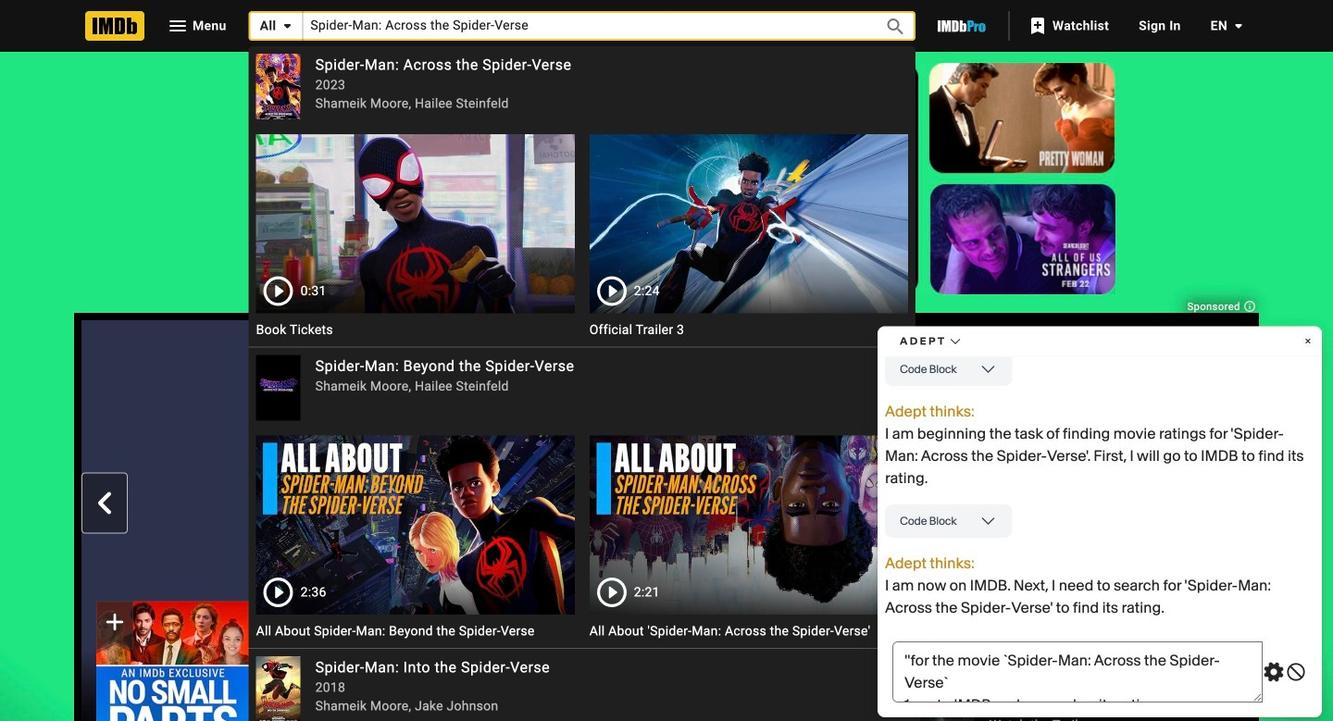 Task type: locate. For each thing, give the bounding box(es) containing it.
arrow drop down image
[[276, 15, 298, 37], [1228, 15, 1250, 37]]

submit search image
[[884, 16, 907, 38]]

1 horizontal spatial arrow drop down image
[[1228, 15, 1250, 37]]

Search IMDb text field
[[303, 11, 864, 40]]

#308 - lily gladstone image
[[893, 383, 975, 504]]

#314 - paul giamatti image
[[96, 601, 249, 721], [96, 601, 249, 721]]

0 horizontal spatial arrow drop down image
[[276, 15, 298, 37]]

1 arrow drop down image from the left
[[276, 15, 298, 37]]

None field
[[303, 11, 864, 40]]

watchlist image
[[1027, 15, 1049, 37]]

menu image
[[167, 15, 189, 37]]

group
[[81, 320, 868, 721], [96, 601, 249, 721]]

home image
[[85, 11, 144, 41]]

None search field
[[249, 11, 916, 41]]



Task type: describe. For each thing, give the bounding box(es) containing it.
the watchers image
[[893, 657, 975, 721]]

chevron right inline image
[[833, 492, 855, 514]]

chevron left inline image
[[94, 492, 116, 514]]

2 arrow drop down image from the left
[[1228, 15, 1250, 37]]

5 things to watch for the week of feb. 26 image
[[893, 520, 975, 641]]

the rise of paul giamatti image
[[81, 320, 868, 721]]



Task type: vqa. For each thing, say whether or not it's contained in the screenshot.
menu Image
yes



